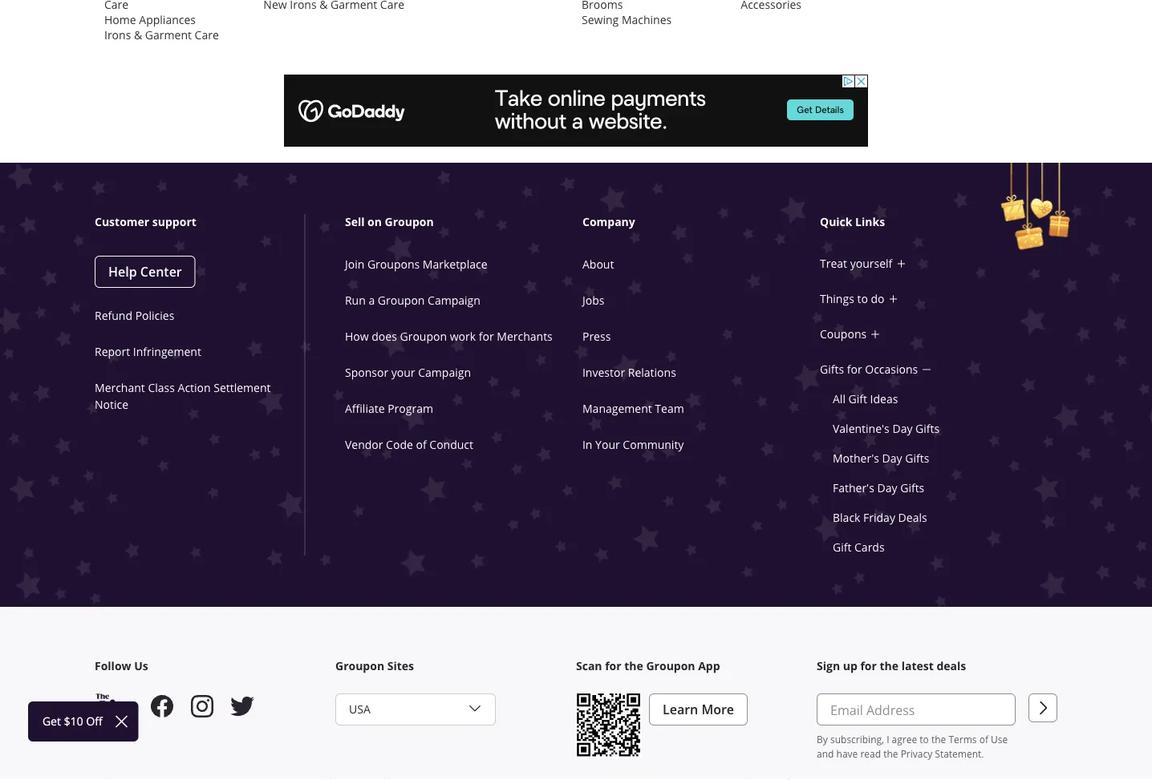 Task type: describe. For each thing, give the bounding box(es) containing it.
in your community link
[[583, 437, 684, 452]]

cards
[[855, 540, 885, 555]]

help center
[[108, 263, 182, 281]]

follow us heading
[[95, 659, 335, 675]]

to inside the by subscribing, i agree to the terms of use and have read the privacy statement.
[[920, 733, 929, 746]]

code
[[386, 437, 413, 452]]

groupon inside heading
[[646, 659, 695, 674]]

for inside heading
[[605, 659, 622, 674]]

about
[[583, 257, 614, 272]]

things to do
[[820, 292, 885, 306]]

in your community
[[583, 437, 684, 452]]

refund policies
[[95, 308, 174, 323]]

advertisement region
[[284, 75, 868, 147]]

sponsor your campaign
[[345, 365, 471, 380]]

0 vertical spatial gift
[[849, 392, 867, 406]]

jobs
[[583, 293, 605, 308]]

latest
[[902, 659, 934, 674]]

sewing machines
[[582, 12, 672, 27]]

mother's
[[833, 451, 879, 466]]

Email Address field
[[817, 694, 1016, 726]]

groupon for does
[[400, 329, 447, 344]]

gifts for father's day gifts
[[900, 481, 925, 495]]

groupon for a
[[378, 293, 425, 308]]

friday
[[863, 510, 895, 525]]

scan for the groupon app
[[576, 659, 720, 674]]

privacy
[[901, 748, 933, 761]]

sell
[[345, 214, 365, 230]]

for right work
[[479, 329, 494, 344]]

learn
[[663, 701, 698, 719]]

class
[[148, 380, 175, 395]]

day for valentine's
[[893, 421, 913, 436]]

customer support
[[95, 214, 196, 230]]

irons
[[104, 27, 131, 42]]

report
[[95, 344, 130, 359]]

have
[[837, 748, 858, 761]]

quick
[[820, 214, 853, 230]]

yourself
[[850, 256, 893, 271]]

gifts for mother's day gifts
[[905, 451, 929, 466]]

investor relations link
[[583, 365, 676, 380]]

notice
[[95, 397, 128, 412]]

privacy statement. link
[[901, 748, 984, 761]]

treat yourself
[[820, 256, 893, 271]]

sewing
[[582, 12, 619, 27]]

in
[[583, 437, 593, 452]]

merchants
[[497, 329, 553, 344]]

about link
[[583, 257, 614, 272]]

report infringement link
[[95, 344, 201, 359]]

gift cards link
[[833, 540, 885, 555]]

learn more link
[[649, 694, 748, 726]]

press
[[583, 329, 611, 344]]

groupon for on
[[385, 214, 434, 230]]

and
[[817, 748, 834, 761]]

follow
[[95, 659, 131, 674]]

machines
[[622, 12, 672, 27]]

ideas
[[870, 392, 898, 406]]

join groupons marketplace link
[[345, 257, 487, 272]]

valentine's day gifts link
[[833, 421, 940, 436]]

vendor
[[345, 437, 383, 452]]

day for father's
[[877, 481, 898, 495]]

investor relations
[[583, 365, 676, 380]]

jobs link
[[583, 293, 605, 308]]

sign up for the latest deals heading
[[817, 659, 1058, 675]]

agree
[[892, 733, 917, 746]]

help center link
[[95, 256, 196, 288]]

vendor code of conduct
[[345, 437, 473, 452]]

occasions
[[865, 362, 918, 377]]

team
[[655, 401, 684, 416]]

groupon left "sites"
[[335, 659, 384, 674]]

read
[[860, 748, 881, 761]]

settlement
[[214, 380, 271, 395]]

conduct
[[430, 437, 473, 452]]

join
[[345, 257, 365, 272]]

vendor code of conduct link
[[345, 437, 473, 452]]

us
[[134, 659, 148, 674]]

group containing by subscribing, i agree to the
[[817, 694, 1016, 761]]

home appliances irons & garment care
[[104, 12, 219, 42]]

a
[[369, 293, 375, 308]]

1 vertical spatial campaign
[[418, 365, 471, 380]]

sites
[[387, 659, 414, 674]]

links
[[855, 214, 885, 230]]

how does groupon work for merchants
[[345, 329, 553, 344]]

sell on groupon heading
[[345, 214, 586, 230]]

black
[[833, 510, 860, 525]]

of inside the by subscribing, i agree to the terms of use and have read the privacy statement.
[[979, 733, 989, 746]]

affiliate program
[[345, 401, 433, 416]]

home
[[104, 12, 136, 27]]

merchant
[[95, 380, 145, 395]]



Task type: vqa. For each thing, say whether or not it's contained in the screenshot.
4.7
no



Task type: locate. For each thing, give the bounding box(es) containing it.
management team
[[583, 401, 684, 416]]

all gift ideas
[[833, 392, 898, 406]]

treat
[[820, 256, 847, 271]]

1 vertical spatial day
[[882, 451, 902, 466]]

gifts down valentine's day gifts link
[[905, 451, 929, 466]]

all gift ideas link
[[833, 392, 898, 406]]

things
[[820, 292, 854, 306]]

gift left cards in the right of the page
[[833, 540, 852, 555]]

1 vertical spatial of
[[979, 733, 989, 746]]

groupon down run a groupon campaign
[[400, 329, 447, 344]]

to left "do"
[[857, 292, 868, 306]]

father's
[[833, 481, 875, 495]]

sign
[[817, 659, 840, 674]]

gifts
[[820, 362, 844, 377], [916, 421, 940, 436], [905, 451, 929, 466], [900, 481, 925, 495]]

affiliate program link
[[345, 401, 433, 416]]

0 vertical spatial day
[[893, 421, 913, 436]]

father's day gifts
[[833, 481, 925, 495]]

by subscribing, i agree to the terms of use and have read the privacy statement.
[[817, 733, 1008, 761]]

management team link
[[583, 401, 684, 416]]

for right scan in the bottom of the page
[[605, 659, 622, 674]]

terms
[[949, 733, 977, 746]]

the inside heading
[[624, 659, 643, 674]]

sponsor
[[345, 365, 388, 380]]

the
[[624, 659, 643, 674], [880, 659, 899, 674], [932, 733, 946, 746], [884, 748, 898, 761]]

day down ideas
[[893, 421, 913, 436]]

merchant class action settlement notice
[[95, 380, 271, 412]]

investor
[[583, 365, 625, 380]]

use
[[991, 733, 1008, 746]]

1 horizontal spatial of
[[979, 733, 989, 746]]

join groupons marketplace
[[345, 257, 487, 272]]

gifts up all
[[820, 362, 844, 377]]

campaign down how does groupon work for merchants on the top of page
[[418, 365, 471, 380]]

gift
[[849, 392, 867, 406], [833, 540, 852, 555]]

i
[[887, 733, 889, 746]]

groupon sites
[[335, 659, 414, 674]]

campaign
[[428, 293, 481, 308], [418, 365, 471, 380]]

app
[[698, 659, 720, 674]]

black friday deals link
[[833, 510, 927, 525]]

on
[[368, 214, 382, 230]]

0 horizontal spatial of
[[416, 437, 427, 452]]

your
[[595, 437, 620, 452]]

1 vertical spatial gift
[[833, 540, 852, 555]]

run a groupon campaign
[[345, 293, 481, 308]]

groupon right a
[[378, 293, 425, 308]]

for right up
[[861, 659, 877, 674]]

your
[[391, 365, 415, 380]]

program
[[388, 401, 433, 416]]

customer support heading
[[95, 214, 305, 230]]

company heading
[[583, 214, 823, 230]]

work
[[450, 329, 476, 344]]

to up 'privacy'
[[920, 733, 929, 746]]

do
[[871, 292, 885, 306]]

mother's day gifts link
[[833, 451, 929, 466]]

sewing machines link
[[582, 12, 672, 27]]

center
[[140, 263, 182, 281]]

0 vertical spatial campaign
[[428, 293, 481, 308]]

the right scan in the bottom of the page
[[624, 659, 643, 674]]

run a groupon campaign link
[[345, 293, 481, 308]]

infringement
[[133, 344, 201, 359]]

the gist image
[[95, 694, 135, 716]]

for up all gift ideas
[[847, 362, 862, 377]]

marketplace
[[423, 257, 487, 272]]

sponsor your campaign link
[[345, 365, 471, 380]]

community
[[623, 437, 684, 452]]

day down mother's day gifts link
[[877, 481, 898, 495]]

day down valentine's day gifts link
[[882, 451, 902, 466]]

gifts for occasions
[[820, 362, 918, 377]]

by
[[817, 733, 828, 746]]

home appliances link
[[104, 12, 196, 27]]

merchant class action settlement notice link
[[95, 380, 271, 412]]

run
[[345, 293, 366, 308]]

irons & garment care link
[[104, 27, 219, 42]]

for inside heading
[[861, 659, 877, 674]]

relations
[[628, 365, 676, 380]]

valentine's day gifts
[[833, 421, 940, 436]]

scan
[[576, 659, 602, 674]]

learn more
[[663, 701, 734, 719]]

company
[[583, 214, 635, 230]]

gifts up deals
[[900, 481, 925, 495]]

scan for the groupon app heading
[[576, 659, 817, 675]]

garment
[[145, 27, 192, 42]]

statement.
[[935, 748, 984, 761]]

0 vertical spatial of
[[416, 437, 427, 452]]

the down i
[[884, 748, 898, 761]]

gift cards
[[833, 540, 885, 555]]

&
[[134, 27, 142, 42]]

the inside heading
[[880, 659, 899, 674]]

help
[[108, 263, 137, 281]]

action
[[178, 380, 211, 395]]

2 vertical spatial day
[[877, 481, 898, 495]]

1 vertical spatial to
[[920, 733, 929, 746]]

1 horizontal spatial to
[[920, 733, 929, 746]]

subscribing,
[[830, 733, 884, 746]]

of right code
[[416, 437, 427, 452]]

sell on groupon
[[345, 214, 434, 230]]

gift right all
[[849, 392, 867, 406]]

day for mother's
[[882, 451, 902, 466]]

campaign down marketplace
[[428, 293, 481, 308]]

refund policies link
[[95, 308, 174, 323]]

0 vertical spatial to
[[857, 292, 868, 306]]

up
[[843, 659, 858, 674]]

follow us
[[95, 659, 148, 674]]

groupon sites heading
[[335, 659, 576, 675]]

valentine's
[[833, 421, 890, 436]]

the left latest
[[880, 659, 899, 674]]

coupons
[[820, 327, 867, 342]]

to
[[857, 292, 868, 306], [920, 733, 929, 746]]

0 horizontal spatial to
[[857, 292, 868, 306]]

terms of use link
[[949, 733, 1008, 746]]

gifts for valentine's day gifts
[[916, 421, 940, 436]]

of left use
[[979, 733, 989, 746]]

quick links heading
[[820, 214, 1061, 230]]

groupons
[[367, 257, 420, 272]]

press link
[[583, 329, 611, 344]]

groupon left app
[[646, 659, 695, 674]]

deals
[[898, 510, 927, 525]]

groupon right on
[[385, 214, 434, 230]]

management
[[583, 401, 652, 416]]

gifts up mother's day gifts
[[916, 421, 940, 436]]

group
[[817, 694, 1016, 761]]

black friday deals
[[833, 510, 927, 525]]

the up privacy statement. link
[[932, 733, 946, 746]]

does
[[372, 329, 397, 344]]

sign up for the latest deals
[[817, 659, 966, 674]]



